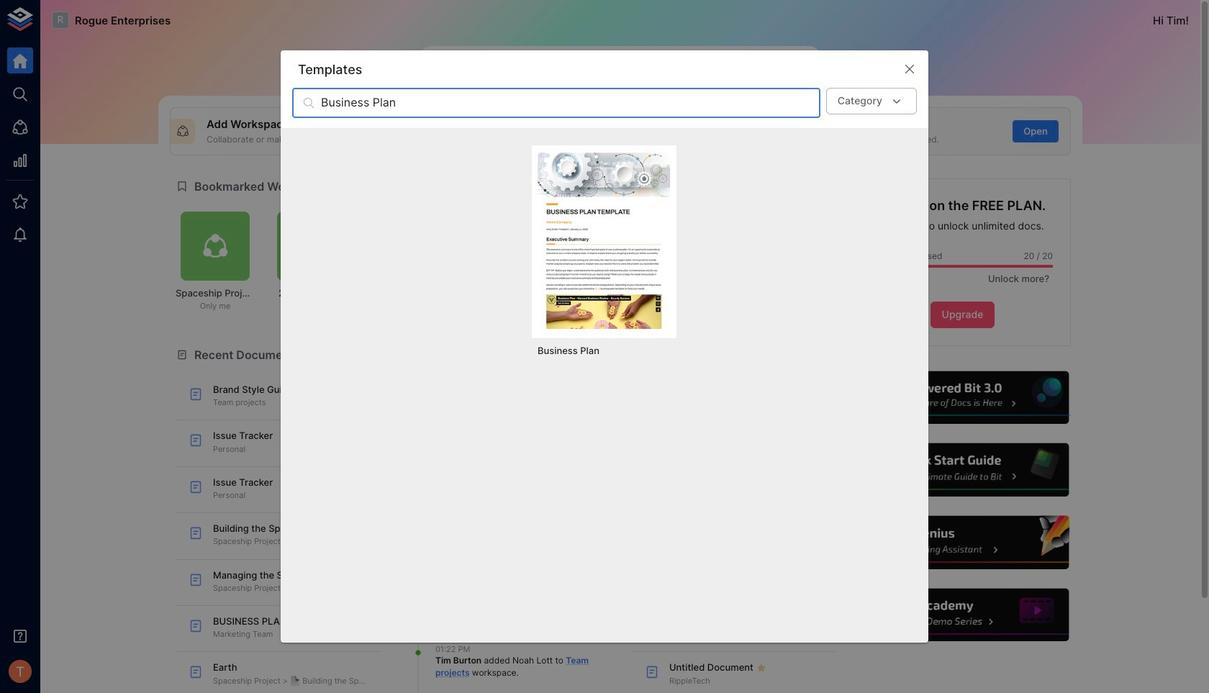 Task type: describe. For each thing, give the bounding box(es) containing it.
Search Templates... text field
[[321, 88, 821, 118]]

2 help image from the top
[[855, 442, 1071, 499]]



Task type: vqa. For each thing, say whether or not it's contained in the screenshot.
the top 2
no



Task type: locate. For each thing, give the bounding box(es) containing it.
3 help image from the top
[[855, 514, 1071, 571]]

business plan image
[[538, 151, 671, 329]]

1 help image from the top
[[855, 369, 1071, 426]]

help image
[[855, 369, 1071, 426], [855, 442, 1071, 499], [855, 514, 1071, 571], [855, 587, 1071, 644]]

4 help image from the top
[[855, 587, 1071, 644]]

dialog
[[281, 51, 929, 643]]



